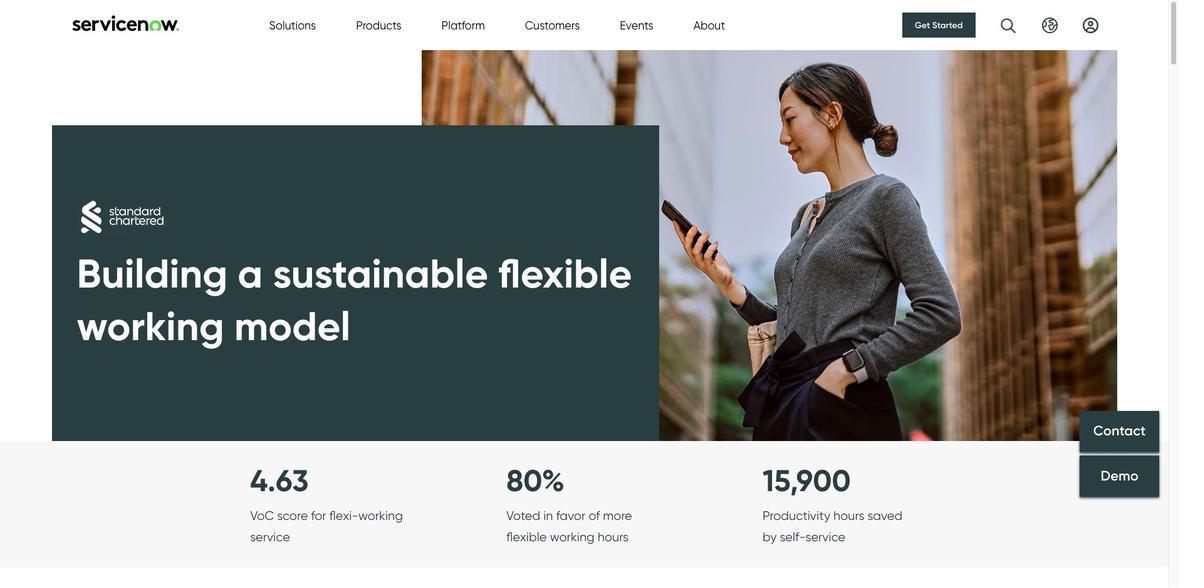 Task type: describe. For each thing, give the bounding box(es) containing it.
get started
[[916, 19, 963, 31]]

products
[[356, 18, 402, 32]]

of
[[589, 509, 600, 524]]

about
[[694, 18, 726, 32]]

go to servicenow account image
[[1083, 17, 1099, 33]]

model
[[234, 301, 351, 351]]

voted
[[507, 509, 541, 524]]

saved
[[868, 509, 903, 524]]

by
[[763, 530, 777, 545]]

more
[[603, 509, 633, 524]]

customers
[[525, 18, 580, 32]]

customers button
[[525, 17, 580, 34]]

building a sustainable flexible working model
[[77, 249, 632, 351]]

productivity
[[763, 509, 831, 524]]

servicenow image
[[71, 15, 180, 31]]

building
[[77, 249, 228, 299]]

standard chartered bank logo marquee image
[[77, 197, 202, 238]]

working inside voted in favor of more flexible working hours
[[550, 530, 595, 545]]

flexible inside building a sustainable flexible working model
[[499, 249, 632, 299]]

80%
[[507, 462, 565, 500]]

productivity hours saved by self-service
[[763, 509, 903, 545]]

a
[[238, 249, 263, 299]]

events button
[[620, 17, 654, 34]]

for
[[311, 509, 326, 524]]

demo link
[[1080, 456, 1160, 497]]

contact link
[[1080, 411, 1160, 453]]

voc score for flexi-working service
[[250, 509, 403, 545]]

get
[[916, 19, 931, 31]]

service for 15,900
[[806, 530, 846, 545]]

working for building a sustainable flexible working model
[[77, 301, 224, 351]]

favor
[[556, 509, 586, 524]]

contact
[[1094, 423, 1146, 440]]



Task type: vqa. For each thing, say whether or not it's contained in the screenshot.


Task type: locate. For each thing, give the bounding box(es) containing it.
2 service from the left
[[806, 530, 846, 545]]

platform
[[442, 18, 485, 32]]

service for 4.63
[[250, 530, 290, 545]]

started
[[933, 19, 963, 31]]

working down favor
[[550, 530, 595, 545]]

0 horizontal spatial working
[[77, 301, 224, 351]]

1 horizontal spatial service
[[806, 530, 846, 545]]

0 vertical spatial hours
[[834, 509, 865, 524]]

voted in favor of more flexible working hours
[[507, 509, 633, 545]]

1 horizontal spatial working
[[358, 509, 403, 524]]

about button
[[694, 17, 726, 34]]

service inside voc score for flexi-working service
[[250, 530, 290, 545]]

products button
[[356, 17, 402, 34]]

platform button
[[442, 17, 485, 34]]

hours left saved
[[834, 509, 865, 524]]

in
[[544, 509, 553, 524]]

self-
[[780, 530, 806, 545]]

get started link
[[903, 13, 976, 38]]

15,900
[[763, 462, 851, 500]]

hours down more in the right bottom of the page
[[598, 530, 629, 545]]

4.63
[[250, 462, 309, 500]]

hours
[[834, 509, 865, 524], [598, 530, 629, 545]]

0 vertical spatial working
[[77, 301, 224, 351]]

working down building at the left
[[77, 301, 224, 351]]

1 vertical spatial hours
[[598, 530, 629, 545]]

0 horizontal spatial service
[[250, 530, 290, 545]]

service
[[250, 530, 290, 545], [806, 530, 846, 545]]

1 vertical spatial flexible
[[507, 530, 547, 545]]

1 service from the left
[[250, 530, 290, 545]]

solutions button
[[269, 17, 316, 34]]

hours inside voted in favor of more flexible working hours
[[598, 530, 629, 545]]

service inside productivity hours saved by self-service
[[806, 530, 846, 545]]

0 horizontal spatial hours
[[598, 530, 629, 545]]

working inside building a sustainable flexible working model
[[77, 301, 224, 351]]

standard chartered bank uses hrsd on the now platform image
[[422, 50, 1118, 441]]

working
[[77, 301, 224, 351], [358, 509, 403, 524], [550, 530, 595, 545]]

working right for at the left bottom of page
[[358, 509, 403, 524]]

hours inside productivity hours saved by self-service
[[834, 509, 865, 524]]

solutions
[[269, 18, 316, 32]]

1 vertical spatial working
[[358, 509, 403, 524]]

sustainable
[[273, 249, 489, 299]]

working inside voc score for flexi-working service
[[358, 509, 403, 524]]

demo
[[1101, 468, 1139, 485]]

service down voc
[[250, 530, 290, 545]]

flexible inside voted in favor of more flexible working hours
[[507, 530, 547, 545]]

score
[[277, 509, 308, 524]]

flexible
[[499, 249, 632, 299], [507, 530, 547, 545]]

working for voc score for flexi-working service
[[358, 509, 403, 524]]

2 horizontal spatial working
[[550, 530, 595, 545]]

service down the productivity
[[806, 530, 846, 545]]

0 vertical spatial flexible
[[499, 249, 632, 299]]

1 horizontal spatial hours
[[834, 509, 865, 524]]

voc
[[250, 509, 274, 524]]

flexi-
[[330, 509, 358, 524]]

events
[[620, 18, 654, 32]]

2 vertical spatial working
[[550, 530, 595, 545]]



